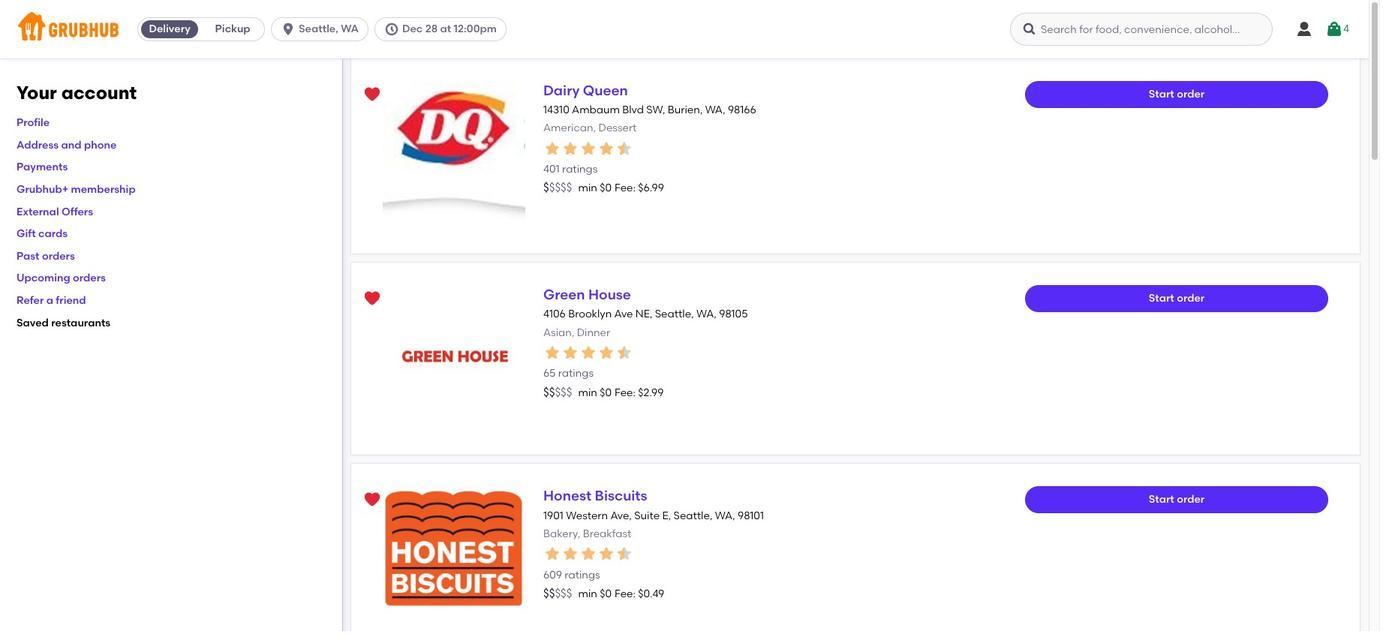 Task type: describe. For each thing, give the bounding box(es) containing it.
609
[[543, 569, 562, 581]]

ambaum
[[572, 104, 620, 116]]

start for dairy queen
[[1149, 88, 1174, 100]]

seattle, inside green house 4106 brooklyn ave ne, seattle, wa, 98105 asian, dinner
[[655, 308, 694, 321]]

biscuits
[[595, 487, 647, 505]]

e,
[[662, 509, 671, 522]]

98105
[[719, 308, 748, 321]]

ne,
[[636, 308, 653, 321]]

past orders
[[17, 250, 75, 263]]

$$$$$ for green house
[[543, 385, 572, 399]]

a
[[46, 294, 53, 307]]

external
[[17, 205, 59, 218]]

fee: for honest biscuits
[[615, 588, 636, 600]]

past orders link
[[17, 250, 75, 263]]

4 button
[[1325, 16, 1349, 43]]

dairy queen 14310 ambaum blvd sw, burien, wa, 98166 american, dessert
[[543, 82, 756, 135]]

svg image for seattle, wa
[[281, 22, 296, 37]]

address and phone
[[17, 139, 117, 151]]

past
[[17, 250, 39, 263]]

suite
[[634, 509, 660, 522]]

cards
[[38, 228, 68, 240]]

4106
[[543, 308, 566, 321]]

delivery
[[149, 23, 190, 35]]

order for green house
[[1177, 292, 1205, 305]]

Search for food, convenience, alcohol... search field
[[1010, 13, 1273, 46]]

saved
[[17, 316, 49, 329]]

payments link
[[17, 161, 68, 174]]

gift cards
[[17, 228, 68, 240]]

dairy
[[543, 82, 580, 99]]

dessert
[[599, 122, 637, 135]]

payments
[[17, 161, 68, 174]]

dec
[[402, 23, 423, 35]]

saved restaurant image
[[363, 290, 381, 308]]

start order for dairy queen
[[1149, 88, 1205, 100]]

609 ratings
[[543, 569, 600, 581]]

wa, for house
[[696, 308, 717, 321]]

$6.99
[[638, 182, 664, 195]]

membership
[[71, 183, 136, 196]]

blvd
[[622, 104, 644, 116]]

1901
[[543, 509, 564, 522]]

seattle, wa
[[299, 23, 359, 35]]

grubhub+ membership link
[[17, 183, 136, 196]]

$
[[543, 181, 549, 195]]

28
[[425, 23, 438, 35]]

upcoming orders
[[17, 272, 106, 285]]

start order button for house
[[1025, 285, 1328, 312]]

profile link
[[17, 117, 50, 129]]

address and phone link
[[17, 139, 117, 151]]

main navigation navigation
[[0, 0, 1369, 59]]

pickup button
[[201, 17, 264, 41]]

account
[[61, 82, 137, 104]]

saved restaurant image for dairy queen
[[363, 86, 381, 104]]

ratings for dairy
[[562, 163, 598, 176]]

grubhub+
[[17, 183, 68, 196]]

dairy queen link
[[543, 82, 628, 99]]

american,
[[543, 122, 596, 135]]

address
[[17, 139, 59, 151]]

refer
[[17, 294, 44, 307]]

98166
[[728, 104, 756, 116]]

delivery button
[[138, 17, 201, 41]]

brooklyn
[[568, 308, 612, 321]]

pickup
[[215, 23, 250, 35]]

saved restaurant button for dairy
[[359, 81, 386, 108]]

$$ for green house
[[543, 385, 555, 399]]

western
[[566, 509, 608, 522]]

min for house
[[578, 386, 597, 399]]

upcoming orders link
[[17, 272, 106, 285]]

seattle, inside honest biscuits 1901 western ave, suite e, seattle, wa, 98101 bakery, breakfast
[[674, 509, 713, 522]]

fee: for green house
[[615, 386, 636, 399]]

ave,
[[610, 509, 632, 522]]

65 ratings
[[543, 367, 594, 380]]

2 horizontal spatial svg image
[[1295, 20, 1313, 38]]

98101
[[738, 509, 764, 522]]

ave
[[614, 308, 633, 321]]

wa
[[341, 23, 359, 35]]

offers
[[61, 205, 93, 218]]

external offers
[[17, 205, 93, 218]]

start order for honest biscuits
[[1149, 493, 1205, 506]]

asian,
[[543, 326, 574, 339]]

min for queen
[[578, 182, 597, 195]]

orders for upcoming orders
[[73, 272, 106, 285]]



Task type: vqa. For each thing, say whether or not it's contained in the screenshot.
Wa, inside the DAIRY QUEEN 14310 AMBAUM BLVD SW, BURIEN, WA, 98166 AMERICAN, DESSERT
yes



Task type: locate. For each thing, give the bounding box(es) containing it.
0 vertical spatial saved restaurant image
[[363, 86, 381, 104]]

3 $$$$$ from the top
[[543, 587, 572, 600]]

1 vertical spatial start
[[1149, 292, 1174, 305]]

ratings right '401'
[[562, 163, 598, 176]]

wa, left 98105
[[696, 308, 717, 321]]

2 saved restaurant button from the top
[[359, 285, 386, 312]]

refer a friend
[[17, 294, 86, 307]]

3 order from the top
[[1177, 493, 1205, 506]]

1 $$$$$ from the top
[[543, 181, 572, 195]]

4
[[1343, 22, 1349, 35]]

1 $0 from the top
[[600, 182, 612, 195]]

$0 left $2.99
[[600, 386, 612, 399]]

3 saved restaurant button from the top
[[359, 487, 386, 514]]

svg image
[[1295, 20, 1313, 38], [384, 22, 399, 37], [1022, 22, 1037, 37]]

min $0 fee: $2.99
[[578, 386, 664, 399]]

green house link
[[543, 286, 631, 303]]

3 $0 from the top
[[600, 588, 612, 600]]

$$ for honest biscuits
[[543, 587, 555, 600]]

0 vertical spatial $0
[[600, 182, 612, 195]]

min down 65 ratings
[[578, 386, 597, 399]]

2 vertical spatial ratings
[[565, 569, 600, 581]]

phone
[[84, 139, 117, 151]]

1 start from the top
[[1149, 88, 1174, 100]]

2 vertical spatial saved restaurant button
[[359, 487, 386, 514]]

wa, left 98101
[[715, 509, 735, 522]]

2 vertical spatial seattle,
[[674, 509, 713, 522]]

at
[[440, 23, 451, 35]]

1 min from the top
[[578, 182, 597, 195]]

green
[[543, 286, 585, 303]]

restaurants
[[51, 316, 110, 329]]

queen
[[583, 82, 628, 99]]

$0 down 609 ratings
[[600, 588, 612, 600]]

dinner
[[577, 326, 610, 339]]

0 vertical spatial $$
[[543, 385, 555, 399]]

1 start order from the top
[[1149, 88, 1205, 100]]

start for green house
[[1149, 292, 1174, 305]]

ratings for green
[[558, 367, 594, 380]]

2 vertical spatial fee:
[[615, 588, 636, 600]]

start order button
[[1025, 81, 1328, 108], [1025, 285, 1328, 312], [1025, 487, 1328, 514]]

green house logo image
[[383, 285, 525, 428]]

65
[[543, 367, 556, 380]]

fee:
[[615, 182, 636, 195], [615, 386, 636, 399], [615, 588, 636, 600]]

and
[[61, 139, 81, 151]]

2 vertical spatial start order button
[[1025, 487, 1328, 514]]

1 vertical spatial start order
[[1149, 292, 1205, 305]]

$0 left $6.99
[[600, 182, 612, 195]]

3 fee: from the top
[[615, 588, 636, 600]]

fee: left $2.99
[[615, 386, 636, 399]]

2 start order button from the top
[[1025, 285, 1328, 312]]

orders
[[42, 250, 75, 263], [73, 272, 106, 285]]

1 start order button from the top
[[1025, 81, 1328, 108]]

401 ratings
[[543, 163, 598, 176]]

0 vertical spatial saved restaurant button
[[359, 81, 386, 108]]

2 $0 from the top
[[600, 386, 612, 399]]

seattle, inside button
[[299, 23, 338, 35]]

$$$$$
[[543, 181, 572, 195], [543, 385, 572, 399], [543, 587, 572, 600]]

$2.99
[[638, 386, 664, 399]]

wa, inside green house 4106 brooklyn ave ne, seattle, wa, 98105 asian, dinner
[[696, 308, 717, 321]]

dairy queen logo image
[[383, 81, 525, 227]]

$$
[[543, 385, 555, 399], [543, 587, 555, 600]]

1 saved restaurant button from the top
[[359, 81, 386, 108]]

saved restaurant button for honest
[[359, 487, 386, 514]]

2 vertical spatial $0
[[600, 588, 612, 600]]

wa, inside "dairy queen 14310 ambaum blvd sw, burien, wa, 98166 american, dessert"
[[705, 104, 725, 116]]

fee: left $6.99
[[615, 182, 636, 195]]

1 vertical spatial saved restaurant button
[[359, 285, 386, 312]]

1 vertical spatial min
[[578, 386, 597, 399]]

min for biscuits
[[578, 588, 597, 600]]

grubhub+ membership
[[17, 183, 136, 196]]

2 saved restaurant image from the top
[[363, 491, 381, 509]]

2 $$ from the top
[[543, 587, 555, 600]]

seattle, right ne,
[[655, 308, 694, 321]]

2 vertical spatial min
[[578, 588, 597, 600]]

$0 for queen
[[600, 182, 612, 195]]

$0 for house
[[600, 386, 612, 399]]

2 fee: from the top
[[615, 386, 636, 399]]

orders up upcoming orders link at top
[[42, 250, 75, 263]]

start order button for biscuits
[[1025, 487, 1328, 514]]

0 vertical spatial orders
[[42, 250, 75, 263]]

$0.49
[[638, 588, 664, 600]]

1 vertical spatial ratings
[[558, 367, 594, 380]]

0 vertical spatial fee:
[[615, 182, 636, 195]]

1 vertical spatial saved restaurant image
[[363, 491, 381, 509]]

min $0 fee: $6.99
[[578, 182, 664, 195]]

1 vertical spatial $$
[[543, 587, 555, 600]]

$0 for biscuits
[[600, 588, 612, 600]]

seattle, wa button
[[271, 17, 374, 41]]

1 fee: from the top
[[615, 182, 636, 195]]

dec 28 at 12:00pm
[[402, 23, 497, 35]]

seattle, right e,
[[674, 509, 713, 522]]

saved restaurants
[[17, 316, 110, 329]]

1 saved restaurant image from the top
[[363, 86, 381, 104]]

dec 28 at 12:00pm button
[[374, 17, 513, 41]]

fee: left the $0.49
[[615, 588, 636, 600]]

star icon image
[[543, 139, 561, 157], [561, 139, 579, 157], [579, 139, 597, 157], [597, 139, 615, 157], [615, 139, 633, 157], [615, 139, 633, 157], [543, 344, 561, 362], [561, 344, 579, 362], [579, 344, 597, 362], [597, 344, 615, 362], [615, 344, 633, 362], [615, 344, 633, 362], [543, 545, 561, 563], [561, 545, 579, 563], [579, 545, 597, 563], [597, 545, 615, 563], [615, 545, 633, 563], [615, 545, 633, 563]]

12:00pm
[[454, 23, 497, 35]]

2 vertical spatial start order
[[1149, 493, 1205, 506]]

$$$$$ down 609
[[543, 587, 572, 600]]

2 start order from the top
[[1149, 292, 1205, 305]]

0 vertical spatial start order
[[1149, 88, 1205, 100]]

min $0 fee: $0.49
[[578, 588, 664, 600]]

1 vertical spatial fee:
[[615, 386, 636, 399]]

$$$$$ down 65
[[543, 385, 572, 399]]

orders for past orders
[[42, 250, 75, 263]]

burien,
[[668, 104, 703, 116]]

saved restaurants link
[[17, 316, 110, 329]]

3 min from the top
[[578, 588, 597, 600]]

start for honest biscuits
[[1149, 493, 1174, 506]]

honest biscuits logo image
[[383, 487, 525, 611]]

ratings right 65
[[558, 367, 594, 380]]

2 start from the top
[[1149, 292, 1174, 305]]

ratings
[[562, 163, 598, 176], [558, 367, 594, 380], [565, 569, 600, 581]]

2 vertical spatial start
[[1149, 493, 1174, 506]]

2 vertical spatial $$$$$
[[543, 587, 572, 600]]

2 vertical spatial wa,
[[715, 509, 735, 522]]

ratings right 609
[[565, 569, 600, 581]]

min down 401 ratings
[[578, 182, 597, 195]]

0 horizontal spatial svg image
[[281, 22, 296, 37]]

refer a friend link
[[17, 294, 86, 307]]

svg image inside dec 28 at 12:00pm button
[[384, 22, 399, 37]]

0 horizontal spatial svg image
[[384, 22, 399, 37]]

0 vertical spatial start
[[1149, 88, 1174, 100]]

profile
[[17, 117, 50, 129]]

1 vertical spatial $$$$$
[[543, 385, 572, 399]]

401
[[543, 163, 560, 176]]

saved restaurant image for honest biscuits
[[363, 491, 381, 509]]

0 vertical spatial order
[[1177, 88, 1205, 100]]

order for honest biscuits
[[1177, 493, 1205, 506]]

0 vertical spatial start order button
[[1025, 81, 1328, 108]]

ratings for honest
[[565, 569, 600, 581]]

honest biscuits 1901 western ave, suite e, seattle, wa, 98101 bakery, breakfast
[[543, 487, 764, 540]]

your account
[[17, 82, 137, 104]]

breakfast
[[583, 528, 631, 540]]

wa, for queen
[[705, 104, 725, 116]]

sw,
[[646, 104, 665, 116]]

svg image
[[1325, 20, 1343, 38], [281, 22, 296, 37]]

saved restaurant image
[[363, 86, 381, 104], [363, 491, 381, 509]]

$$ down 65
[[543, 385, 555, 399]]

saved restaurant button
[[359, 81, 386, 108], [359, 285, 386, 312], [359, 487, 386, 514]]

bakery,
[[543, 528, 580, 540]]

gift
[[17, 228, 36, 240]]

1 vertical spatial start order button
[[1025, 285, 1328, 312]]

$$$$$ down '401'
[[543, 181, 572, 195]]

$$ down 609
[[543, 587, 555, 600]]

2 vertical spatial order
[[1177, 493, 1205, 506]]

green house 4106 brooklyn ave ne, seattle, wa, 98105 asian, dinner
[[543, 286, 748, 339]]

start order button for queen
[[1025, 81, 1328, 108]]

honest biscuits link
[[543, 487, 647, 505]]

0 vertical spatial wa,
[[705, 104, 725, 116]]

gift cards link
[[17, 228, 68, 240]]

1 vertical spatial orders
[[73, 272, 106, 285]]

house
[[588, 286, 631, 303]]

svg image for 4
[[1325, 20, 1343, 38]]

your
[[17, 82, 57, 104]]

2 min from the top
[[578, 386, 597, 399]]

upcoming
[[17, 272, 70, 285]]

1 horizontal spatial svg image
[[1325, 20, 1343, 38]]

$$$$$ for honest biscuits
[[543, 587, 572, 600]]

3 start from the top
[[1149, 493, 1174, 506]]

3 start order button from the top
[[1025, 487, 1328, 514]]

1 horizontal spatial svg image
[[1022, 22, 1037, 37]]

1 vertical spatial $0
[[600, 386, 612, 399]]

0 vertical spatial $$$$$
[[543, 181, 572, 195]]

orders up friend
[[73, 272, 106, 285]]

2 $$$$$ from the top
[[543, 385, 572, 399]]

friend
[[56, 294, 86, 307]]

external offers link
[[17, 205, 93, 218]]

saved restaurant button for green
[[359, 285, 386, 312]]

svg image inside seattle, wa button
[[281, 22, 296, 37]]

1 order from the top
[[1177, 88, 1205, 100]]

1 vertical spatial seattle,
[[655, 308, 694, 321]]

order for dairy queen
[[1177, 88, 1205, 100]]

2 order from the top
[[1177, 292, 1205, 305]]

0 vertical spatial ratings
[[562, 163, 598, 176]]

1 $$ from the top
[[543, 385, 555, 399]]

fee: for dairy queen
[[615, 182, 636, 195]]

wa,
[[705, 104, 725, 116], [696, 308, 717, 321], [715, 509, 735, 522]]

honest
[[543, 487, 592, 505]]

3 start order from the top
[[1149, 493, 1205, 506]]

$0
[[600, 182, 612, 195], [600, 386, 612, 399], [600, 588, 612, 600]]

0 vertical spatial seattle,
[[299, 23, 338, 35]]

$$$$$ for dairy queen
[[543, 181, 572, 195]]

seattle, left wa
[[299, 23, 338, 35]]

14310
[[543, 104, 569, 116]]

start order for green house
[[1149, 292, 1205, 305]]

1 vertical spatial order
[[1177, 292, 1205, 305]]

min down 609 ratings
[[578, 588, 597, 600]]

1 vertical spatial wa,
[[696, 308, 717, 321]]

svg image inside 4 button
[[1325, 20, 1343, 38]]

0 vertical spatial min
[[578, 182, 597, 195]]

seattle,
[[299, 23, 338, 35], [655, 308, 694, 321], [674, 509, 713, 522]]

wa, inside honest biscuits 1901 western ave, suite e, seattle, wa, 98101 bakery, breakfast
[[715, 509, 735, 522]]

wa, left 98166 on the top right of page
[[705, 104, 725, 116]]



